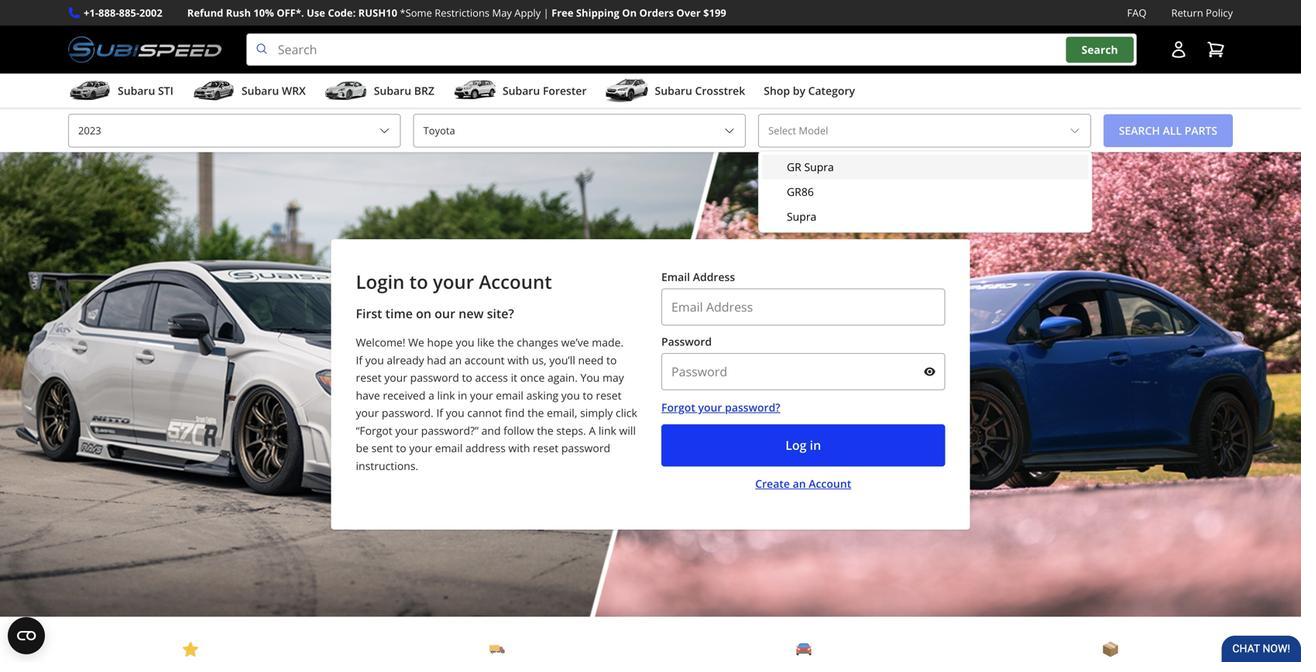 Task type: describe. For each thing, give the bounding box(es) containing it.
an inside welcome! we hope you like the changes we've made. if you already had an account with us, you'll need to reset your password to access it once again. you may have received a link in your email asking you to reset your password. if you cannot find the email, simply click "forgot your password?" and follow the steps. a link will be sent to your email address with reset password instructions.
[[449, 353, 462, 368]]

received
[[383, 388, 426, 403]]

1 horizontal spatial password
[[562, 441, 611, 456]]

Password password field
[[662, 353, 946, 391]]

restrictions
[[435, 6, 490, 20]]

+1-
[[84, 6, 98, 20]]

1 vertical spatial an
[[793, 477, 806, 491]]

click
[[616, 406, 638, 420]]

faq link
[[1128, 5, 1147, 21]]

had
[[427, 353, 447, 368]]

off*.
[[277, 6, 304, 20]]

password?"
[[421, 423, 479, 438]]

forgot
[[662, 400, 696, 415]]

1 horizontal spatial account
[[809, 477, 852, 491]]

rush
[[226, 6, 251, 20]]

we've
[[562, 335, 589, 350]]

open widget image
[[8, 618, 45, 655]]

1 horizontal spatial email
[[496, 388, 524, 403]]

welcome!
[[356, 335, 406, 350]]

in inside welcome! we hope you like the changes we've made. if you already had an account with us, you'll need to reset your password to access it once again. you may have received a link in your email asking you to reset your password. if you cannot find the email, simply click "forgot your password?" and follow the steps. a link will be sent to your email address with reset password instructions.
[[458, 388, 467, 403]]

888-
[[98, 6, 119, 20]]

*some
[[400, 6, 432, 20]]

login
[[356, 269, 405, 295]]

your down the password.
[[396, 423, 419, 438]]

orders
[[640, 6, 674, 20]]

your up cannot
[[470, 388, 493, 403]]

1 vertical spatial with
[[509, 441, 530, 456]]

sent
[[372, 441, 393, 456]]

refund rush 10% off*. use code: rush10 *some restrictions may apply | free shipping on orders over $199
[[187, 6, 727, 20]]

access
[[475, 370, 508, 385]]

again.
[[548, 370, 578, 385]]

new
[[459, 305, 484, 322]]

on
[[622, 6, 637, 20]]

"forgot
[[356, 423, 393, 438]]

use
[[307, 6, 325, 20]]

0 vertical spatial with
[[508, 353, 529, 368]]

changes
[[517, 335, 559, 350]]

1 vertical spatial email
[[435, 441, 463, 456]]

simply
[[580, 406, 613, 420]]

email,
[[547, 406, 578, 420]]

rush10
[[359, 6, 398, 20]]

instructions.
[[356, 459, 419, 473]]

on
[[416, 305, 432, 322]]

|
[[544, 6, 549, 20]]

gr
[[787, 160, 802, 174]]

a
[[429, 388, 435, 403]]

once
[[521, 370, 545, 385]]

first time on our new site?
[[356, 305, 514, 322]]

you up password?"
[[446, 406, 465, 420]]

1 vertical spatial if
[[437, 406, 443, 420]]

search button
[[1067, 37, 1134, 63]]

it
[[511, 370, 518, 385]]

search input field
[[246, 33, 1138, 66]]

0 vertical spatial the
[[498, 335, 514, 350]]

return policy
[[1172, 6, 1234, 20]]

your down password?"
[[409, 441, 432, 456]]

to up on
[[410, 269, 428, 295]]

you down welcome!
[[366, 353, 384, 368]]

will
[[620, 423, 636, 438]]

shipping
[[576, 6, 620, 20]]

1 horizontal spatial link
[[599, 423, 617, 438]]

hope
[[427, 335, 453, 350]]

gr supra
[[787, 160, 834, 174]]

to down you
[[583, 388, 593, 403]]

10%
[[254, 6, 274, 20]]

0 vertical spatial account
[[479, 269, 552, 295]]

password?
[[725, 400, 781, 415]]

2 horizontal spatial reset
[[596, 388, 622, 403]]

in inside forgot your password? log in
[[810, 437, 822, 454]]

to left access
[[462, 370, 473, 385]]

login to your account
[[356, 269, 552, 295]]

create
[[756, 477, 790, 491]]

1 vertical spatial the
[[528, 406, 544, 420]]

return policy link
[[1172, 5, 1234, 21]]

asking
[[527, 388, 559, 403]]

already
[[387, 353, 424, 368]]

email address
[[662, 270, 735, 284]]

time
[[386, 305, 413, 322]]

free
[[552, 6, 574, 20]]

0 vertical spatial reset
[[356, 370, 382, 385]]

site?
[[487, 305, 514, 322]]

apply
[[515, 6, 541, 20]]

need
[[578, 353, 604, 368]]

forgot your password? link
[[662, 400, 946, 415]]

welcome! we hope you like the changes we've made. if you already had an account with us, you'll need to reset your password to access it once again. you may have received a link in your email asking you to reset your password. if you cannot find the email, simply click "forgot your password?" and follow the steps. a link will be sent to your email address with reset password instructions.
[[356, 335, 638, 473]]

your down have at the bottom left of the page
[[356, 406, 379, 420]]

made.
[[592, 335, 624, 350]]



Task type: locate. For each thing, give the bounding box(es) containing it.
steps.
[[557, 423, 586, 438]]

like
[[478, 335, 495, 350]]

+1-888-885-2002 link
[[84, 5, 163, 21]]

over
[[677, 6, 701, 20]]

your up received
[[385, 370, 408, 385]]

supra right gr
[[805, 160, 834, 174]]

0 horizontal spatial link
[[437, 388, 455, 403]]

1 vertical spatial reset
[[596, 388, 622, 403]]

1 horizontal spatial in
[[810, 437, 822, 454]]

follow
[[504, 423, 534, 438]]

we
[[408, 335, 425, 350]]

the down email,
[[537, 423, 554, 438]]

if down welcome!
[[356, 353, 363, 368]]

account
[[465, 353, 505, 368]]

an
[[449, 353, 462, 368], [793, 477, 806, 491]]

account up site? on the left of the page
[[479, 269, 552, 295]]

$199
[[704, 6, 727, 20]]

2002
[[139, 6, 163, 20]]

link
[[437, 388, 455, 403], [599, 423, 617, 438]]

0 horizontal spatial email
[[435, 441, 463, 456]]

885-
[[119, 6, 139, 20]]

you
[[456, 335, 475, 350], [366, 353, 384, 368], [562, 388, 580, 403], [446, 406, 465, 420]]

in right a
[[458, 388, 467, 403]]

password
[[662, 334, 712, 349]]

reset down the steps.
[[533, 441, 559, 456]]

1 horizontal spatial reset
[[533, 441, 559, 456]]

have
[[356, 388, 380, 403]]

2 vertical spatial the
[[537, 423, 554, 438]]

us,
[[532, 353, 547, 368]]

you down again.
[[562, 388, 580, 403]]

your inside forgot your password? log in
[[699, 400, 723, 415]]

0 horizontal spatial in
[[458, 388, 467, 403]]

your right the forgot
[[699, 400, 723, 415]]

gr86
[[787, 184, 814, 199]]

your up our
[[433, 269, 474, 295]]

password down the a
[[562, 441, 611, 456]]

0 vertical spatial supra
[[805, 160, 834, 174]]

1 vertical spatial password
[[562, 441, 611, 456]]

and
[[482, 423, 501, 438]]

refund
[[187, 6, 223, 20]]

first
[[356, 305, 382, 322]]

2 vertical spatial reset
[[533, 441, 559, 456]]

1 vertical spatial account
[[809, 477, 852, 491]]

email
[[496, 388, 524, 403], [435, 441, 463, 456]]

0 horizontal spatial if
[[356, 353, 363, 368]]

in
[[458, 388, 467, 403], [810, 437, 822, 454]]

the
[[498, 335, 514, 350], [528, 406, 544, 420], [537, 423, 554, 438]]

0 vertical spatial password
[[410, 370, 459, 385]]

be
[[356, 441, 369, 456]]

forgot your password? log in
[[662, 400, 822, 454]]

log
[[786, 437, 807, 454]]

to right sent
[[396, 441, 407, 456]]

supra
[[805, 160, 834, 174], [787, 209, 817, 224]]

create an account link
[[756, 476, 852, 492]]

+1-888-885-2002
[[84, 6, 163, 20]]

Email Address text field
[[662, 289, 946, 326]]

a
[[589, 423, 596, 438]]

password down had
[[410, 370, 459, 385]]

an right the create on the bottom right of page
[[793, 477, 806, 491]]

log in button
[[662, 425, 946, 467]]

the right like
[[498, 335, 514, 350]]

1 vertical spatial in
[[810, 437, 822, 454]]

if
[[356, 353, 363, 368], [437, 406, 443, 420]]

with up it
[[508, 353, 529, 368]]

if up password?"
[[437, 406, 443, 420]]

our
[[435, 305, 456, 322]]

account
[[479, 269, 552, 295], [809, 477, 852, 491]]

code:
[[328, 6, 356, 20]]

find
[[505, 406, 525, 420]]

0 horizontal spatial account
[[479, 269, 552, 295]]

0 vertical spatial if
[[356, 353, 363, 368]]

reset down may
[[596, 388, 622, 403]]

faq
[[1128, 6, 1147, 20]]

you left like
[[456, 335, 475, 350]]

an right had
[[449, 353, 462, 368]]

0 vertical spatial an
[[449, 353, 462, 368]]

1 vertical spatial supra
[[787, 209, 817, 224]]

email down it
[[496, 388, 524, 403]]

1 horizontal spatial if
[[437, 406, 443, 420]]

the down asking
[[528, 406, 544, 420]]

you'll
[[550, 353, 576, 368]]

reset up have at the bottom left of the page
[[356, 370, 382, 385]]

0 horizontal spatial reset
[[356, 370, 382, 385]]

create an account
[[756, 477, 852, 491]]

policy
[[1207, 6, 1234, 20]]

to
[[410, 269, 428, 295], [607, 353, 617, 368], [462, 370, 473, 385], [583, 388, 593, 403], [396, 441, 407, 456]]

your
[[433, 269, 474, 295], [385, 370, 408, 385], [470, 388, 493, 403], [699, 400, 723, 415], [356, 406, 379, 420], [396, 423, 419, 438], [409, 441, 432, 456]]

with down the follow
[[509, 441, 530, 456]]

cannot
[[468, 406, 502, 420]]

group containing gr supra
[[762, 155, 1089, 229]]

supra down gr86
[[787, 209, 817, 224]]

may
[[603, 370, 624, 385]]

1 horizontal spatial an
[[793, 477, 806, 491]]

email down password?"
[[435, 441, 463, 456]]

you
[[581, 370, 600, 385]]

reset
[[356, 370, 382, 385], [596, 388, 622, 403], [533, 441, 559, 456]]

link right the a
[[599, 423, 617, 438]]

in right log
[[810, 437, 822, 454]]

may
[[492, 6, 512, 20]]

1 vertical spatial link
[[599, 423, 617, 438]]

account down the log in button
[[809, 477, 852, 491]]

password.
[[382, 406, 434, 420]]

0 horizontal spatial password
[[410, 370, 459, 385]]

address
[[693, 270, 735, 284]]

search
[[1082, 42, 1119, 57]]

email
[[662, 270, 691, 284]]

0 horizontal spatial an
[[449, 353, 462, 368]]

0 vertical spatial email
[[496, 388, 524, 403]]

link right a
[[437, 388, 455, 403]]

0 vertical spatial link
[[437, 388, 455, 403]]

0 vertical spatial in
[[458, 388, 467, 403]]

return
[[1172, 6, 1204, 20]]

group
[[762, 155, 1089, 229]]

to up may
[[607, 353, 617, 368]]

address
[[466, 441, 506, 456]]



Task type: vqa. For each thing, say whether or not it's contained in the screenshot.
est, in the If you purchase before 3PM EST, your order will ship same day.
no



